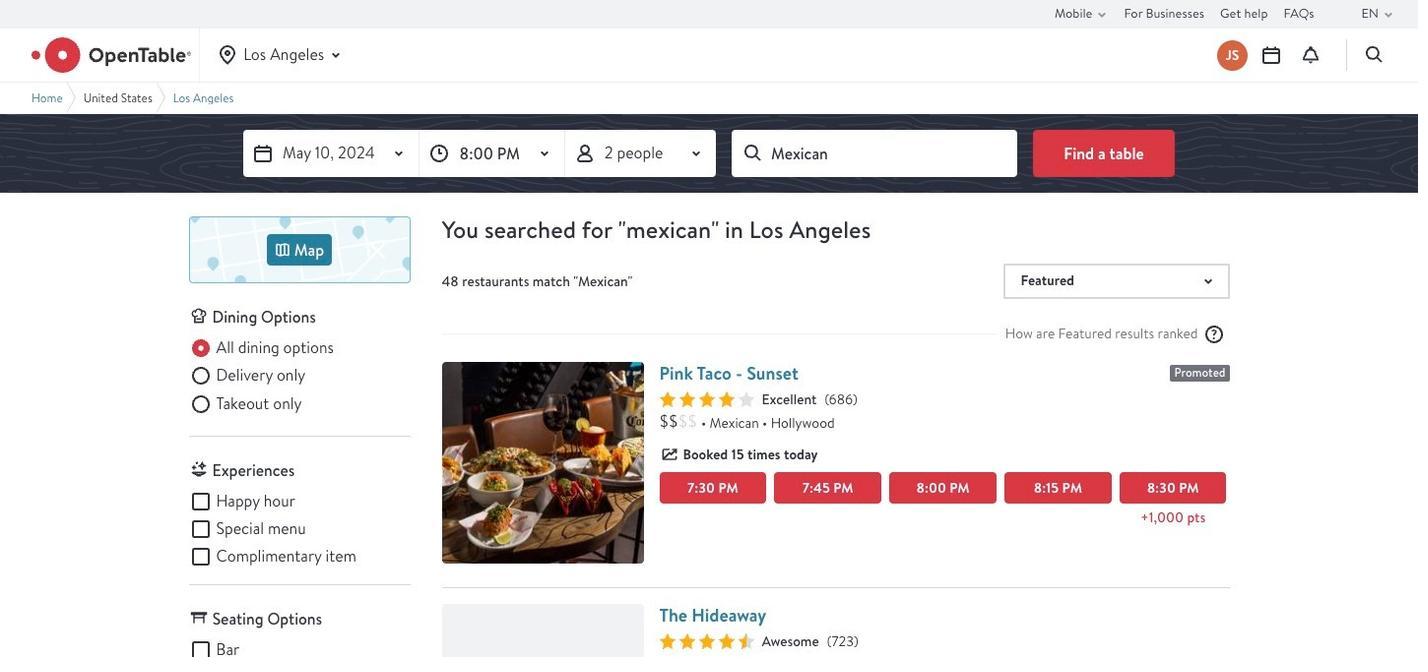 Task type: describe. For each thing, give the bounding box(es) containing it.
opentable logo image
[[32, 37, 191, 73]]

3.9 stars image
[[659, 392, 754, 407]]



Task type: vqa. For each thing, say whether or not it's contained in the screenshot.
To
no



Task type: locate. For each thing, give the bounding box(es) containing it.
1 group from the top
[[189, 337, 410, 421]]

None field
[[732, 130, 1017, 177]]

1 vertical spatial group
[[189, 491, 410, 569]]

4.4 stars image
[[659, 634, 754, 650]]

group
[[189, 337, 410, 421], [189, 491, 410, 569]]

a photo of pink taco - sunset restaurant image
[[442, 362, 644, 564]]

2 group from the top
[[189, 491, 410, 569]]

None radio
[[189, 393, 302, 416]]

0 vertical spatial group
[[189, 337, 410, 421]]

None radio
[[189, 337, 334, 360], [189, 365, 306, 388], [189, 337, 334, 360], [189, 365, 306, 388]]

Please input a Location, Restaurant or Cuisine field
[[732, 130, 1017, 177]]



